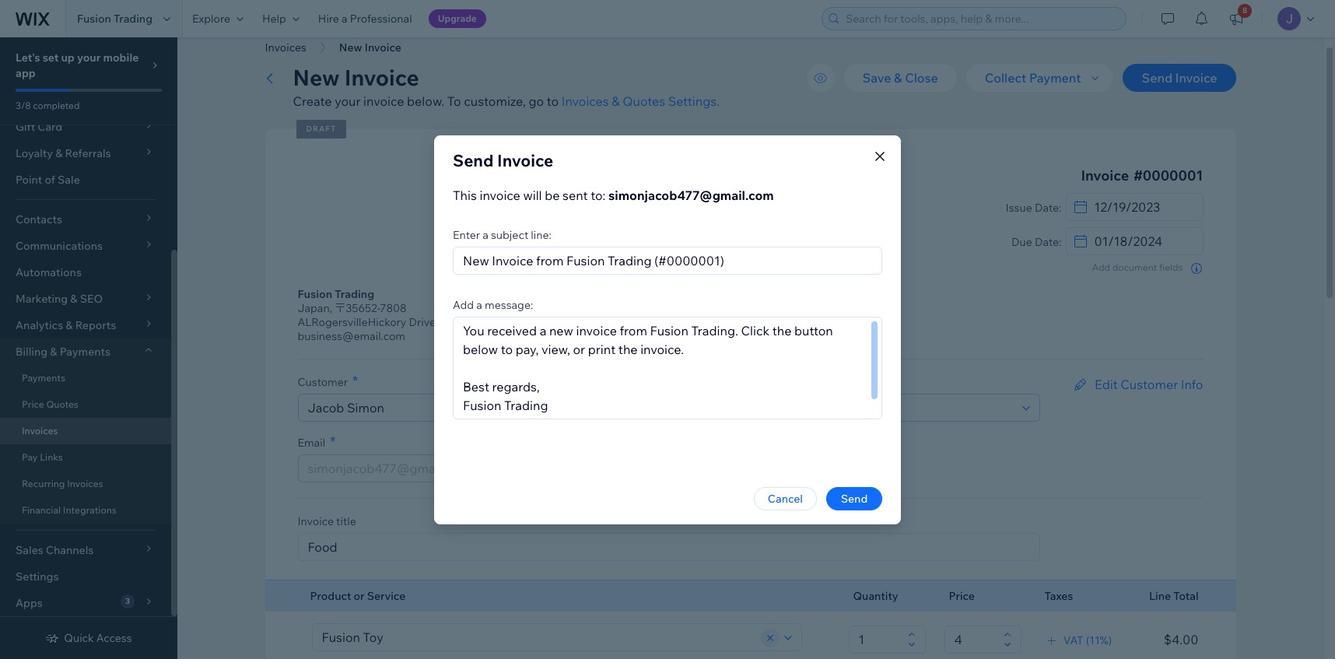 Task type: locate. For each thing, give the bounding box(es) containing it.
0 vertical spatial fusion
[[77, 12, 111, 26]]

invoices inside invoices link
[[22, 425, 58, 437]]

& right "to"
[[612, 93, 620, 109]]

customer
[[298, 375, 348, 389], [1121, 377, 1178, 392]]

0 vertical spatial invoice
[[363, 93, 404, 109]]

product or service
[[310, 589, 406, 603]]

access
[[96, 631, 132, 645]]

1 vertical spatial quotes
[[46, 398, 78, 410]]

1 horizontal spatial *
[[353, 372, 358, 390]]

payments link
[[0, 365, 171, 391]]

date: for due date:
[[1035, 235, 1062, 249]]

add up 109
[[453, 298, 474, 312]]

your for set
[[77, 51, 101, 65]]

〒35652-
[[335, 301, 380, 315]]

trading up alrogersvillehickory
[[335, 287, 374, 301]]

save
[[863, 70, 891, 86]]

1 vertical spatial &
[[612, 93, 620, 109]]

1 vertical spatial invoice
[[480, 187, 520, 203]]

add a message:
[[453, 298, 533, 312]]

alrogersvillehickory
[[298, 315, 406, 329]]

Add an item field
[[317, 624, 758, 650]]

payments up payments link
[[60, 345, 110, 359]]

issue
[[1006, 201, 1032, 215]]

your right up
[[77, 51, 101, 65]]

to
[[447, 93, 461, 109]]

* right email
[[330, 433, 336, 451]]

payments up "price quotes"
[[22, 372, 65, 384]]

a
[[342, 12, 348, 26], [483, 228, 489, 242], [476, 298, 482, 312]]

below.
[[407, 93, 444, 109]]

1 horizontal spatial price
[[949, 589, 975, 603]]

a right hire
[[342, 12, 348, 26]]

professional
[[350, 12, 412, 26]]

0 vertical spatial send invoice
[[1142, 70, 1217, 86]]

2 vertical spatial a
[[476, 298, 482, 312]]

0 horizontal spatial customer
[[298, 375, 348, 389]]

Enter a subject line: field
[[458, 247, 877, 273]]

0 horizontal spatial fusion
[[77, 12, 111, 26]]

date:
[[1035, 201, 1062, 215], [1035, 235, 1062, 249]]

1 horizontal spatial fusion trading
[[298, 287, 374, 301]]

0 vertical spatial price
[[22, 398, 44, 410]]

add
[[1092, 261, 1110, 273], [453, 298, 474, 312]]

1 vertical spatial date:
[[1035, 235, 1062, 249]]

of
[[45, 173, 55, 187]]

customer *
[[298, 372, 358, 390]]

1 vertical spatial fusion
[[298, 287, 332, 301]]

0 horizontal spatial fusion trading
[[77, 12, 153, 26]]

send invoice
[[1142, 70, 1217, 86], [453, 150, 553, 170]]

app
[[16, 66, 36, 80]]

new for new invoice create your invoice below. to customize, go to invoices & quotes settings.
[[293, 64, 340, 91]]

$4.00
[[1164, 632, 1199, 647]]

fusion
[[77, 12, 111, 26], [298, 287, 332, 301]]

a left message:
[[476, 298, 482, 312]]

1 vertical spatial price
[[949, 589, 975, 603]]

your inside new invoice create your invoice below. to customize, go to invoices & quotes settings.
[[335, 93, 361, 109]]

2 date: from the top
[[1035, 235, 1062, 249]]

customer down business@email.com
[[298, 375, 348, 389]]

invoice inside "button"
[[1175, 70, 1217, 86]]

total
[[1173, 589, 1199, 603]]

0 vertical spatial new
[[339, 40, 362, 54]]

quick
[[64, 631, 94, 645]]

line:
[[531, 228, 552, 242]]

invoice left will
[[480, 187, 520, 203]]

1 horizontal spatial send
[[841, 491, 868, 505]]

trading
[[114, 12, 153, 26], [335, 287, 374, 301]]

invoices button
[[257, 36, 314, 59]]

8
[[1243, 5, 1247, 16]]

quick access
[[64, 631, 132, 645]]

0 vertical spatial *
[[353, 372, 358, 390]]

your for invoice
[[335, 93, 361, 109]]

quotes left settings.
[[623, 93, 665, 109]]

save & close button
[[844, 64, 957, 92]]

0 vertical spatial date:
[[1035, 201, 1062, 215]]

1 horizontal spatial send invoice
[[1142, 70, 1217, 86]]

& inside popup button
[[50, 345, 57, 359]]

new
[[339, 40, 362, 54], [293, 64, 340, 91]]

send
[[1142, 70, 1173, 86], [453, 150, 494, 170], [841, 491, 868, 505]]

*
[[353, 372, 358, 390], [330, 433, 336, 451]]

3/8 completed
[[16, 100, 80, 111]]

let's set up your mobile app
[[16, 51, 139, 80]]

1 vertical spatial new
[[293, 64, 340, 91]]

trading up mobile
[[114, 12, 153, 26]]

edit customer info
[[1095, 377, 1203, 392]]

0 horizontal spatial send
[[453, 150, 494, 170]]

new down hire a professional link
[[339, 40, 362, 54]]

0 horizontal spatial add
[[453, 298, 474, 312]]

fusion up mobile
[[77, 12, 111, 26]]

or
[[354, 589, 365, 603]]

0 vertical spatial send
[[1142, 70, 1173, 86]]

pay links
[[22, 451, 63, 463]]

to:
[[591, 187, 606, 203]]

0 horizontal spatial a
[[342, 12, 348, 26]]

0 vertical spatial add
[[1092, 261, 1110, 273]]

fusion left 〒35652-
[[298, 287, 332, 301]]

invoices right "to"
[[562, 93, 609, 109]]

price inside sidebar element
[[22, 398, 44, 410]]

a right 'enter'
[[483, 228, 489, 242]]

line
[[1149, 589, 1171, 603]]

recurring
[[22, 478, 65, 489]]

0 horizontal spatial invoice
[[363, 93, 404, 109]]

0 horizontal spatial &
[[50, 345, 57, 359]]

automations
[[16, 265, 82, 279]]

1 vertical spatial add
[[453, 298, 474, 312]]

hire a professional link
[[309, 0, 421, 37]]

financial
[[22, 504, 61, 516]]

2 horizontal spatial a
[[483, 228, 489, 242]]

2 vertical spatial send
[[841, 491, 868, 505]]

recurring invoices link
[[0, 471, 171, 497]]

sent
[[563, 187, 588, 203]]

0 vertical spatial quotes
[[623, 93, 665, 109]]

1 date: from the top
[[1035, 201, 1062, 215]]

& right billing
[[50, 345, 57, 359]]

your inside let's set up your mobile app
[[77, 51, 101, 65]]

a for message:
[[476, 298, 482, 312]]

invoices down 'pay links' link
[[67, 478, 103, 489]]

1 horizontal spatial quotes
[[623, 93, 665, 109]]

send invoice inside "button"
[[1142, 70, 1217, 86]]

customer inside button
[[1121, 377, 1178, 392]]

fusion trading up mobile
[[77, 12, 153, 26]]

your right create
[[335, 93, 361, 109]]

add for add a message:
[[453, 298, 474, 312]]

& right the 'save' at the top right of the page
[[894, 70, 902, 86]]

invoice inside button
[[365, 40, 401, 54]]

help button
[[253, 0, 309, 37]]

1 horizontal spatial fusion
[[298, 287, 332, 301]]

invoice
[[363, 93, 404, 109], [480, 187, 520, 203]]

new inside new invoice create your invoice below. to customize, go to invoices & quotes settings.
[[293, 64, 340, 91]]

service
[[367, 589, 406, 603]]

1 horizontal spatial a
[[476, 298, 482, 312]]

0 horizontal spatial *
[[330, 433, 336, 451]]

new up create
[[293, 64, 340, 91]]

a for professional
[[342, 12, 348, 26]]

invoices up 'pay links'
[[22, 425, 58, 437]]

& inside new invoice create your invoice below. to customize, go to invoices & quotes settings.
[[612, 93, 620, 109]]

invoice inside new invoice create your invoice below. to customize, go to invoices & quotes settings.
[[363, 93, 404, 109]]

billing
[[16, 345, 48, 359]]

0 vertical spatial trading
[[114, 12, 153, 26]]

financial integrations link
[[0, 497, 171, 524]]

edit
[[1095, 377, 1118, 392]]

1 vertical spatial a
[[483, 228, 489, 242]]

1 horizontal spatial invoice
[[480, 187, 520, 203]]

new inside button
[[339, 40, 362, 54]]

add left document
[[1092, 261, 1110, 273]]

2 horizontal spatial &
[[894, 70, 902, 86]]

1 horizontal spatial customer
[[1121, 377, 1178, 392]]

1 horizontal spatial &
[[612, 93, 620, 109]]

0 horizontal spatial your
[[77, 51, 101, 65]]

fusion trading up alrogersvillehickory
[[298, 287, 374, 301]]

vat
[[1064, 633, 1084, 647]]

settings.
[[668, 93, 720, 109]]

date: right issue
[[1035, 201, 1062, 215]]

2 vertical spatial &
[[50, 345, 57, 359]]

1 horizontal spatial your
[[335, 93, 361, 109]]

quotes down payments link
[[46, 398, 78, 410]]

customer inside customer *
[[298, 375, 348, 389]]

invoices down help button
[[265, 40, 306, 54]]

1 vertical spatial send invoice
[[453, 150, 553, 170]]

customer left info
[[1121, 377, 1178, 392]]

completed
[[33, 100, 80, 111]]

1 vertical spatial your
[[335, 93, 361, 109]]

1 vertical spatial *
[[330, 433, 336, 451]]

& inside button
[[894, 70, 902, 86]]

& for close
[[894, 70, 902, 86]]

12/19/2023 field
[[1090, 194, 1198, 220]]

0 vertical spatial fusion trading
[[77, 12, 153, 26]]

None text field
[[854, 626, 903, 653], [950, 626, 999, 653], [854, 626, 903, 653], [950, 626, 999, 653]]

payments inside popup button
[[60, 345, 110, 359]]

a for subject
[[483, 228, 489, 242]]

0 horizontal spatial price
[[22, 398, 44, 410]]

1 horizontal spatial add
[[1092, 261, 1110, 273]]

109
[[438, 315, 457, 329]]

2 horizontal spatial send
[[1142, 70, 1173, 86]]

* down business@email.com
[[353, 372, 358, 390]]

0 vertical spatial your
[[77, 51, 101, 65]]

settings
[[16, 570, 59, 584]]

0 vertical spatial &
[[894, 70, 902, 86]]

date: right due
[[1035, 235, 1062, 249]]

0 horizontal spatial quotes
[[46, 398, 78, 410]]

invoice left below.
[[363, 93, 404, 109]]

0 vertical spatial payments
[[60, 345, 110, 359]]

this invoice will be sent to: simonjacob477@gmail.com
[[453, 187, 774, 203]]

1 horizontal spatial trading
[[335, 287, 374, 301]]

fusion trading
[[77, 12, 153, 26], [298, 287, 374, 301]]

0 vertical spatial a
[[342, 12, 348, 26]]

quantity
[[853, 589, 898, 603]]

price
[[22, 398, 44, 410], [949, 589, 975, 603]]



Task type: vqa. For each thing, say whether or not it's contained in the screenshot.
document
yes



Task type: describe. For each thing, give the bounding box(es) containing it.
title
[[336, 514, 356, 528]]

info
[[1181, 377, 1203, 392]]

0 horizontal spatial trading
[[114, 12, 153, 26]]

Add a message: text field
[[454, 317, 882, 418]]

3/8
[[16, 100, 31, 111]]

price quotes
[[22, 398, 78, 410]]

set
[[43, 51, 59, 65]]

settings link
[[0, 563, 171, 590]]

pay
[[22, 451, 38, 463]]

send invoice button
[[1123, 64, 1236, 92]]

& for payments
[[50, 345, 57, 359]]

price for price quotes
[[22, 398, 44, 410]]

vat (11%) button
[[1045, 633, 1112, 647]]

close
[[905, 70, 938, 86]]

taxes
[[1045, 589, 1073, 603]]

invoice #0000001
[[1081, 167, 1203, 184]]

invoices & quotes settings. button
[[562, 92, 720, 110]]

1 vertical spatial fusion trading
[[298, 287, 374, 301]]

new invoice create your invoice below. to customize, go to invoices & quotes settings.
[[293, 64, 720, 109]]

save & close
[[863, 70, 938, 86]]

add document fields
[[1092, 261, 1183, 273]]

upgrade
[[438, 12, 477, 24]]

be
[[545, 187, 560, 203]]

enter a subject line:
[[453, 228, 552, 242]]

* for customer *
[[353, 372, 358, 390]]

new for new invoice
[[339, 40, 362, 54]]

01/18/2024 field
[[1090, 228, 1198, 254]]

financial integrations
[[22, 504, 117, 516]]

price for price
[[949, 589, 975, 603]]

this
[[453, 187, 477, 203]]

let's
[[16, 51, 40, 65]]

customize,
[[464, 93, 526, 109]]

subject
[[491, 228, 528, 242]]

send button
[[826, 487, 882, 510]]

go
[[529, 93, 544, 109]]

document
[[1112, 261, 1157, 273]]

due date:
[[1011, 235, 1062, 249]]

drive
[[409, 315, 436, 329]]

invoices inside the recurring invoices link
[[67, 478, 103, 489]]

enter
[[453, 228, 480, 242]]

hire a professional
[[318, 12, 412, 26]]

automations link
[[0, 259, 171, 286]]

edit customer info button
[[1071, 375, 1203, 394]]

to
[[547, 93, 559, 109]]

quick access button
[[45, 631, 132, 645]]

Invoice title field
[[303, 534, 1034, 560]]

Choose a contact field
[[303, 394, 1017, 421]]

invoice inside new invoice create your invoice below. to customize, go to invoices & quotes settings.
[[344, 64, 419, 91]]

recurring invoices
[[22, 478, 103, 489]]

point
[[16, 173, 42, 187]]

email
[[298, 436, 325, 450]]

price quotes link
[[0, 391, 171, 418]]

send inside "button"
[[1142, 70, 1173, 86]]

billing & payments
[[16, 345, 110, 359]]

product
[[310, 589, 351, 603]]

(11%)
[[1086, 633, 1112, 647]]

billing & payments button
[[0, 338, 171, 365]]

Search for tools, apps, help & more... field
[[841, 8, 1121, 30]]

* for email *
[[330, 433, 336, 451]]

7808
[[380, 301, 407, 315]]

cancel button
[[754, 487, 817, 510]]

point of sale link
[[0, 167, 171, 193]]

email *
[[298, 433, 336, 451]]

sidebar element
[[0, 0, 177, 659]]

new invoice
[[339, 40, 401, 54]]

invoice title
[[298, 514, 356, 528]]

japan,
[[298, 301, 332, 315]]

help
[[262, 12, 286, 26]]

cancel
[[768, 491, 803, 505]]

pay links link
[[0, 444, 171, 471]]

1 vertical spatial trading
[[335, 287, 374, 301]]

invoices inside 'invoices' button
[[265, 40, 306, 54]]

upgrade button
[[428, 9, 486, 28]]

sale
[[58, 173, 80, 187]]

quotes inside price quotes link
[[46, 398, 78, 410]]

1 vertical spatial send
[[453, 150, 494, 170]]

links
[[40, 451, 63, 463]]

point of sale
[[16, 173, 80, 187]]

issue date:
[[1006, 201, 1062, 215]]

send inside button
[[841, 491, 868, 505]]

0 horizontal spatial send invoice
[[453, 150, 553, 170]]

vat (11%)
[[1064, 633, 1112, 647]]

date: for issue date:
[[1035, 201, 1062, 215]]

create
[[293, 93, 332, 109]]

quotes inside new invoice create your invoice below. to customize, go to invoices & quotes settings.
[[623, 93, 665, 109]]

integrations
[[63, 504, 117, 516]]

invoices inside new invoice create your invoice below. to customize, go to invoices & quotes settings.
[[562, 93, 609, 109]]

new invoice button
[[331, 36, 409, 59]]

business@email.com
[[298, 329, 405, 343]]

Email field
[[303, 455, 639, 482]]

1 vertical spatial payments
[[22, 372, 65, 384]]

mobile
[[103, 51, 139, 65]]

explore
[[192, 12, 230, 26]]

draft
[[306, 124, 336, 134]]

simonjacob477@gmail.com
[[609, 187, 774, 203]]

#0000001
[[1134, 167, 1203, 184]]

add for add document fields
[[1092, 261, 1110, 273]]

invoices link
[[0, 418, 171, 444]]

will
[[523, 187, 542, 203]]



